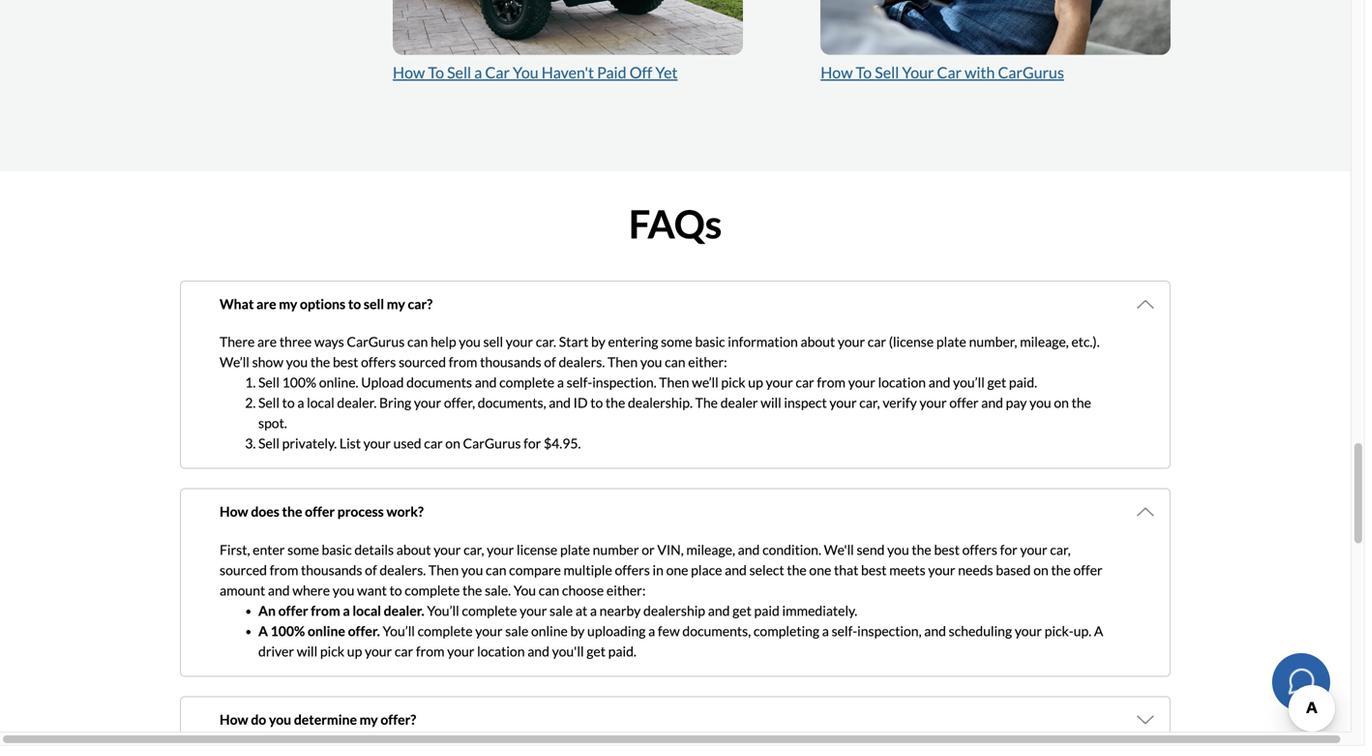 Task type: locate. For each thing, give the bounding box(es) containing it.
will inside you'll complete your sale online by uploading a few documents, completing a self-inspection, and scheduling your pick-up. a driver will pick up your car from your location and you'll get paid.
[[297, 643, 318, 660]]

local
[[307, 395, 335, 411], [353, 603, 381, 619]]

1 horizontal spatial car,
[[860, 395, 880, 411]]

to for a
[[428, 63, 444, 82]]

that
[[834, 562, 859, 578]]

dealer. down online.
[[337, 395, 377, 411]]

then
[[608, 354, 638, 370], [659, 374, 690, 391], [429, 562, 459, 578]]

thousands
[[480, 354, 542, 370], [301, 562, 362, 578]]

how for how to sell your car with cargurus
[[821, 63, 853, 82]]

complete
[[500, 374, 555, 391], [405, 582, 460, 599], [462, 603, 517, 619], [418, 623, 473, 639]]

self- down immediately.
[[832, 623, 858, 639]]

1 horizontal spatial by
[[591, 334, 606, 350]]

paid. down uploading
[[609, 643, 637, 660]]

up inside you'll complete your sale online by uploading a few documents, completing a self-inspection, and scheduling your pick-up. a driver will pick up your car from your location and you'll get paid.
[[347, 643, 362, 660]]

2 vertical spatial then
[[429, 562, 459, 578]]

my
[[279, 296, 297, 312], [387, 296, 405, 312], [360, 711, 378, 728]]

paid. up pay at the bottom
[[1009, 374, 1038, 391]]

0 horizontal spatial paid.
[[609, 643, 637, 660]]

from inside you'll complete your sale online by uploading a few documents, completing a self-inspection, and scheduling your pick-up. a driver will pick up your car from your location and you'll get paid.
[[416, 643, 445, 660]]

by right start
[[591, 334, 606, 350]]

cargurus right the with
[[998, 63, 1065, 82]]

1 horizontal spatial will
[[761, 395, 782, 411]]

offers up needs
[[963, 542, 998, 558]]

0 horizontal spatial by
[[571, 623, 585, 639]]

0 horizontal spatial thousands
[[301, 562, 362, 578]]

0 horizontal spatial cargurus
[[347, 334, 405, 350]]

location up verify
[[879, 374, 926, 391]]

0 horizontal spatial get
[[587, 643, 606, 660]]

compare
[[509, 562, 561, 578]]

the left sale.
[[463, 582, 482, 599]]

1 online from the left
[[308, 623, 345, 639]]

1 horizontal spatial thousands
[[480, 354, 542, 370]]

pick inside you'll complete your sale online by uploading a few documents, completing a self-inspection, and scheduling your pick-up. a driver will pick up your car from your location and you'll get paid.
[[320, 643, 345, 660]]

you'll
[[954, 374, 985, 391]]

choose
[[562, 582, 604, 599]]

0 vertical spatial plate
[[937, 334, 967, 350]]

2 horizontal spatial then
[[659, 374, 690, 391]]

pick
[[722, 374, 746, 391], [320, 643, 345, 660]]

pick up dealer
[[722, 374, 746, 391]]

my left car?
[[387, 296, 405, 312]]

0 vertical spatial offers
[[361, 354, 396, 370]]

0 horizontal spatial sale
[[505, 623, 529, 639]]

0 vertical spatial sell
[[364, 296, 384, 312]]

get right 'you'll'
[[988, 374, 1007, 391]]

2 to from the left
[[856, 63, 872, 82]]

0 vertical spatial are
[[257, 296, 276, 312]]

bring
[[379, 395, 412, 411]]

car, left verify
[[860, 395, 880, 411]]

on right pay at the bottom
[[1054, 395, 1070, 411]]

dealer.
[[337, 395, 377, 411], [384, 603, 425, 619]]

one
[[666, 562, 689, 578], [810, 562, 832, 578]]

are right what
[[257, 296, 276, 312]]

a left haven't
[[475, 63, 482, 82]]

open chat window image
[[1286, 666, 1317, 697]]

for inside there are three ways cargurus can help you sell your car. start by entering some basic information about your car (license plate number, mileage, etc.). we'll show you the best offers sourced from thousands of dealers. then you can either: sell 100% online. upload documents and complete a self-inspection. then we'll pick up your car from your location and you'll get paid. sell to a local dealer. bring your offer, documents, and id to the dealership. the dealer will inspect your car, verify your offer and pay you on the spot. sell privately. list your used car on cargurus for $4.95.
[[524, 435, 541, 452]]

are inside there are three ways cargurus can help you sell your car. start by entering some basic information about your car (license plate number, mileage, etc.). we'll show you the best offers sourced from thousands of dealers. then you can either: sell 100% online. upload documents and complete a self-inspection. then we'll pick up your car from your location and you'll get paid. sell to a local dealer. bring your offer, documents, and id to the dealership. the dealer will inspect your car, verify your offer and pay you on the spot. sell privately. list your used car on cargurus for $4.95.
[[258, 334, 277, 350]]

0 vertical spatial some
[[661, 334, 693, 350]]

location
[[879, 374, 926, 391], [477, 643, 525, 660]]

up.
[[1074, 623, 1092, 639]]

location down sale.
[[477, 643, 525, 660]]

offer inside there are three ways cargurus can help you sell your car. start by entering some basic information about your car (license plate number, mileage, etc.). we'll show you the best offers sourced from thousands of dealers. then you can either: sell 100% online. upload documents and complete a self-inspection. then we'll pick up your car from your location and you'll get paid. sell to a local dealer. bring your offer, documents, and id to the dealership. the dealer will inspect your car, verify your offer and pay you on the spot. sell privately. list your used car on cargurus for $4.95.
[[950, 395, 979, 411]]

basic inside first, enter some basic details about your car, your license plate number or vin, mileage, and condition. we'll send you the best offers for your car, sourced from thousands of dealers. then you can compare multiple offers in one place and select the one that best meets your needs based on the offer amount and where you want to complete the sale. you can choose either:
[[322, 542, 352, 558]]

1 horizontal spatial sell
[[483, 334, 503, 350]]

are for there
[[258, 334, 277, 350]]

to for your
[[856, 63, 872, 82]]

0 vertical spatial basic
[[695, 334, 726, 350]]

1 horizontal spatial a
[[1095, 623, 1104, 639]]

1 horizontal spatial either:
[[688, 354, 728, 370]]

1 horizontal spatial documents,
[[683, 623, 751, 639]]

1 vertical spatial best
[[935, 542, 960, 558]]

0 vertical spatial up
[[749, 374, 764, 391]]

you left the 'compare'
[[462, 562, 483, 578]]

0 vertical spatial get
[[988, 374, 1007, 391]]

0 vertical spatial thousands
[[480, 354, 542, 370]]

1 vertical spatial local
[[353, 603, 381, 619]]

1 vertical spatial thousands
[[301, 562, 362, 578]]

self-
[[567, 374, 593, 391], [832, 623, 858, 639]]

offer
[[950, 395, 979, 411], [305, 504, 335, 520], [1074, 562, 1103, 578], [278, 603, 308, 619]]

by inside there are three ways cargurus can help you sell your car. start by entering some basic information about your car (license plate number, mileage, etc.). we'll show you the best offers sourced from thousands of dealers. then you can either: sell 100% online. upload documents and complete a self-inspection. then we'll pick up your car from your location and you'll get paid. sell to a local dealer. bring your offer, documents, and id to the dealership. the dealer will inspect your car, verify your offer and pay you on the spot. sell privately. list your used car on cargurus for $4.95.
[[591, 334, 606, 350]]

1 horizontal spatial on
[[1034, 562, 1049, 578]]

pick inside there are three ways cargurus can help you sell your car. start by entering some basic information about your car (license plate number, mileage, etc.). we'll show you the best offers sourced from thousands of dealers. then you can either: sell 100% online. upload documents and complete a self-inspection. then we'll pick up your car from your location and you'll get paid. sell to a local dealer. bring your offer, documents, and id to the dealership. the dealer will inspect your car, verify your offer and pay you on the spot. sell privately. list your used car on cargurus for $4.95.
[[722, 374, 746, 391]]

2 vertical spatial on
[[1034, 562, 1049, 578]]

sell
[[447, 63, 472, 82], [875, 63, 900, 82], [258, 374, 280, 391], [258, 395, 280, 411], [258, 435, 280, 452]]

paid
[[755, 603, 780, 619]]

1 you from the top
[[513, 63, 539, 82]]

details
[[355, 542, 394, 558]]

0 vertical spatial dealer.
[[337, 395, 377, 411]]

2 vertical spatial get
[[587, 643, 606, 660]]

1 vertical spatial either:
[[607, 582, 646, 599]]

by
[[591, 334, 606, 350], [571, 623, 585, 639]]

you inside first, enter some basic details about your car, your license plate number or vin, mileage, and condition. we'll send you the best offers for your car, sourced from thousands of dealers. then you can compare multiple offers in one place and select the one that best meets your needs based on the offer amount and where you want to complete the sale. you can choose either:
[[514, 582, 536, 599]]

the
[[311, 354, 330, 370], [606, 395, 626, 411], [1072, 395, 1092, 411], [282, 504, 302, 520], [912, 542, 932, 558], [787, 562, 807, 578], [1052, 562, 1071, 578], [463, 582, 482, 599]]

1 horizontal spatial dealer.
[[384, 603, 425, 619]]

about
[[801, 334, 836, 350], [397, 542, 431, 558]]

plate up the "multiple"
[[560, 542, 590, 558]]

local down online.
[[307, 395, 335, 411]]

local up offer.
[[353, 603, 381, 619]]

vin,
[[658, 542, 684, 558]]

to right want
[[390, 582, 402, 599]]

1 horizontal spatial of
[[544, 354, 556, 370]]

dealers. down start
[[559, 354, 605, 370]]

from
[[449, 354, 478, 370], [817, 374, 846, 391], [270, 562, 298, 578], [311, 603, 340, 619], [416, 643, 445, 660]]

0 vertical spatial of
[[544, 354, 556, 370]]

offers left in
[[615, 562, 650, 578]]

0 horizontal spatial car
[[485, 63, 510, 82]]

car inside you'll complete your sale online by uploading a few documents, completing a self-inspection, and scheduling your pick-up. a driver will pick up your car from your location and you'll get paid.
[[395, 643, 413, 660]]

some
[[661, 334, 693, 350], [288, 542, 319, 558]]

2 you from the top
[[514, 582, 536, 599]]

complete right want
[[405, 582, 460, 599]]

1 horizontal spatial best
[[862, 562, 887, 578]]

on right "based"
[[1034, 562, 1049, 578]]

you up meets
[[888, 542, 910, 558]]

0 horizontal spatial dealers.
[[380, 562, 426, 578]]

cargurus down offer,
[[463, 435, 521, 452]]

1 horizontal spatial online
[[531, 623, 568, 639]]

0 vertical spatial then
[[608, 354, 638, 370]]

0 horizontal spatial a
[[258, 623, 268, 639]]

documents
[[407, 374, 472, 391]]

offer down 'you'll'
[[950, 395, 979, 411]]

documents, inside there are three ways cargurus can help you sell your car. start by entering some basic information about your car (license plate number, mileage, etc.). we'll show you the best offers sourced from thousands of dealers. then you can either: sell 100% online. upload documents and complete a self-inspection. then we'll pick up your car from your location and you'll get paid. sell to a local dealer. bring your offer, documents, and id to the dealership. the dealer will inspect your car, verify your offer and pay you on the spot. sell privately. list your used car on cargurus for $4.95.
[[478, 395, 546, 411]]

0 horizontal spatial either:
[[607, 582, 646, 599]]

and left pay at the bottom
[[982, 395, 1004, 411]]

how
[[393, 63, 425, 82], [821, 63, 853, 82], [220, 504, 248, 520], [220, 711, 248, 728]]

documents, inside you'll complete your sale online by uploading a few documents, completing a self-inspection, and scheduling your pick-up. a driver will pick up your car from your location and you'll get paid.
[[683, 623, 751, 639]]

about right information
[[801, 334, 836, 350]]

car, left license
[[464, 542, 484, 558]]

then up inspection.
[[608, 354, 638, 370]]

2 vertical spatial cargurus
[[463, 435, 521, 452]]

0 vertical spatial pick
[[722, 374, 746, 391]]

from down the help
[[449, 354, 478, 370]]

one left that
[[810, 562, 832, 578]]

select
[[750, 562, 785, 578]]

complete inside you'll complete your sale online by uploading a few documents, completing a self-inspection, and scheduling your pick-up. a driver will pick up your car from your location and you'll get paid.
[[418, 623, 473, 639]]

offer.
[[348, 623, 380, 639]]

thousands inside there are three ways cargurus can help you sell your car. start by entering some basic information about your car (license plate number, mileage, etc.). we'll show you the best offers sourced from thousands of dealers. then you can either: sell 100% online. upload documents and complete a self-inspection. then we'll pick up your car from your location and you'll get paid. sell to a local dealer. bring your offer, documents, and id to the dealership. the dealer will inspect your car, verify your offer and pay you on the spot. sell privately. list your used car on cargurus for $4.95.
[[480, 354, 542, 370]]

to right id
[[591, 395, 603, 411]]

0 vertical spatial cargurus
[[998, 63, 1065, 82]]

complete right offer.
[[418, 623, 473, 639]]

for up "based"
[[1000, 542, 1018, 558]]

determine
[[294, 711, 357, 728]]

you left haven't
[[513, 63, 539, 82]]

documents, right offer,
[[478, 395, 546, 411]]

a inside you'll complete your sale online by uploading a few documents, completing a self-inspection, and scheduling your pick-up. a driver will pick up your car from your location and you'll get paid.
[[1095, 623, 1104, 639]]

how for how does the offer process work?
[[220, 504, 248, 520]]

car,
[[860, 395, 880, 411], [464, 542, 484, 558], [1051, 542, 1071, 558]]

car for your
[[937, 63, 962, 82]]

0 horizontal spatial sell
[[364, 296, 384, 312]]

the
[[696, 395, 718, 411]]

up down offer.
[[347, 643, 362, 660]]

plate
[[937, 334, 967, 350], [560, 542, 590, 558]]

for
[[524, 435, 541, 452], [1000, 542, 1018, 558]]

place
[[691, 562, 723, 578]]

scheduling
[[949, 623, 1013, 639]]

where
[[293, 582, 330, 599]]

1 horizontal spatial for
[[1000, 542, 1018, 558]]

dealers.
[[559, 354, 605, 370], [380, 562, 426, 578]]

uploading
[[588, 623, 646, 639]]

1 vertical spatial pick
[[320, 643, 345, 660]]

documents, down 'dealership'
[[683, 623, 751, 639]]

basic left 'details'
[[322, 542, 352, 558]]

0 horizontal spatial plate
[[560, 542, 590, 558]]

then up dealership. at the bottom of the page
[[659, 374, 690, 391]]

plate inside there are three ways cargurus can help you sell your car. start by entering some basic information about your car (license plate number, mileage, etc.). we'll show you the best offers sourced from thousands of dealers. then you can either: sell 100% online. upload documents and complete a self-inspection. then we'll pick up your car from your location and you'll get paid. sell to a local dealer. bring your offer, documents, and id to the dealership. the dealer will inspect your car, verify your offer and pay you on the spot. sell privately. list your used car on cargurus for $4.95.
[[937, 334, 967, 350]]

a right "up."
[[1095, 623, 1104, 639]]

list
[[340, 435, 361, 452]]

1 horizontal spatial paid.
[[1009, 374, 1038, 391]]

id
[[574, 395, 588, 411]]

1 horizontal spatial some
[[661, 334, 693, 350]]

0 horizontal spatial pick
[[320, 643, 345, 660]]

1 vertical spatial you'll
[[383, 623, 415, 639]]

0 horizontal spatial car,
[[464, 542, 484, 558]]

and right the place
[[725, 562, 747, 578]]

0 horizontal spatial one
[[666, 562, 689, 578]]

number,
[[969, 334, 1018, 350]]

0 vertical spatial you'll
[[427, 603, 460, 619]]

online left offer.
[[308, 623, 345, 639]]

1 horizontal spatial car
[[937, 63, 962, 82]]

can up an offer from a local dealer. you'll complete your sale at a nearby dealership and get paid immediately.
[[539, 582, 560, 599]]

get left paid
[[733, 603, 752, 619]]

0 vertical spatial mileage,
[[1020, 334, 1069, 350]]

either: up nearby
[[607, 582, 646, 599]]

self- up id
[[567, 374, 593, 391]]

2 online from the left
[[531, 623, 568, 639]]

a right at
[[590, 603, 597, 619]]

0 horizontal spatial for
[[524, 435, 541, 452]]

0 horizontal spatial on
[[446, 435, 461, 452]]

sell
[[364, 296, 384, 312], [483, 334, 503, 350]]

1 vertical spatial paid.
[[609, 643, 637, 660]]

to
[[348, 296, 361, 312], [282, 395, 295, 411], [591, 395, 603, 411], [390, 582, 402, 599]]

1 horizontal spatial basic
[[695, 334, 726, 350]]

immediately.
[[783, 603, 858, 619]]

0 horizontal spatial then
[[429, 562, 459, 578]]

you
[[513, 63, 539, 82], [514, 582, 536, 599]]

sell right the help
[[483, 334, 503, 350]]

car left the with
[[937, 63, 962, 82]]

1 horizontal spatial sourced
[[399, 354, 446, 370]]

pick down a 100% online offer.
[[320, 643, 345, 660]]

sale left at
[[550, 603, 573, 619]]

100% down 'show'
[[282, 374, 317, 391]]

0 vertical spatial about
[[801, 334, 836, 350]]

0 horizontal spatial best
[[333, 354, 359, 370]]

0 horizontal spatial basic
[[322, 542, 352, 558]]

one right in
[[666, 562, 689, 578]]

1 horizontal spatial up
[[749, 374, 764, 391]]

thousands down car.
[[480, 354, 542, 370]]

0 horizontal spatial offers
[[361, 354, 396, 370]]

some inside there are three ways cargurus can help you sell your car. start by entering some basic information about your car (license plate number, mileage, etc.). we'll show you the best offers sourced from thousands of dealers. then you can either: sell 100% online. upload documents and complete a self-inspection. then we'll pick up your car from your location and you'll get paid. sell to a local dealer. bring your offer, documents, and id to the dealership. the dealer will inspect your car, verify your offer and pay you on the spot. sell privately. list your used car on cargurus for $4.95.
[[661, 334, 693, 350]]

offer?
[[381, 711, 416, 728]]

cargurus
[[998, 63, 1065, 82], [347, 334, 405, 350], [463, 435, 521, 452]]

and up offer,
[[475, 374, 497, 391]]

how for how do you determine my offer?
[[220, 711, 248, 728]]

1 to from the left
[[428, 63, 444, 82]]

0 vertical spatial 100%
[[282, 374, 317, 391]]

upload
[[361, 374, 404, 391]]

basic inside there are three ways cargurus can help you sell your car. start by entering some basic information about your car (license plate number, mileage, etc.). we'll show you the best offers sourced from thousands of dealers. then you can either: sell 100% online. upload documents and complete a self-inspection. then we'll pick up your car from your location and you'll get paid. sell to a local dealer. bring your offer, documents, and id to the dealership. the dealer will inspect your car, verify your offer and pay you on the spot. sell privately. list your used car on cargurus for $4.95.
[[695, 334, 726, 350]]

dealers. inside first, enter some basic details about your car, your license plate number or vin, mileage, and condition. we'll send you the best offers for your car, sourced from thousands of dealers. then you can compare multiple offers in one place and select the one that best meets your needs based on the offer amount and where you want to complete the sale. you can choose either:
[[380, 562, 426, 578]]

0 vertical spatial will
[[761, 395, 782, 411]]

sourced inside there are three ways cargurus can help you sell your car. start by entering some basic information about your car (license plate number, mileage, etc.). we'll show you the best offers sourced from thousands of dealers. then you can either: sell 100% online. upload documents and complete a self-inspection. then we'll pick up your car from your location and you'll get paid. sell to a local dealer. bring your offer, documents, and id to the dealership. the dealer will inspect your car, verify your offer and pay you on the spot. sell privately. list your used car on cargurus for $4.95.
[[399, 354, 446, 370]]

2 a from the left
[[1095, 623, 1104, 639]]

sourced up amount
[[220, 562, 267, 578]]

1 vertical spatial about
[[397, 542, 431, 558]]

mileage, up the place
[[687, 542, 736, 558]]

2 horizontal spatial offers
[[963, 542, 998, 558]]

0 vertical spatial dealers.
[[559, 354, 605, 370]]

a
[[258, 623, 268, 639], [1095, 623, 1104, 639]]

work?
[[387, 504, 424, 520]]

about down work?
[[397, 542, 431, 558]]

can left the help
[[407, 334, 428, 350]]

can
[[407, 334, 428, 350], [665, 354, 686, 370], [486, 562, 507, 578], [539, 582, 560, 599]]

1 vertical spatial of
[[365, 562, 377, 578]]

1 car from the left
[[485, 63, 510, 82]]

you'll inside you'll complete your sale online by uploading a few documents, completing a self-inspection, and scheduling your pick-up. a driver will pick up your car from your location and you'll get paid.
[[383, 623, 415, 639]]

1 vertical spatial sourced
[[220, 562, 267, 578]]

inspection.
[[593, 374, 657, 391]]

1 horizontal spatial get
[[733, 603, 752, 619]]

2 horizontal spatial best
[[935, 542, 960, 558]]

car left haven't
[[485, 63, 510, 82]]

we'll
[[824, 542, 854, 558]]

verify
[[883, 395, 917, 411]]

from up a 100% online offer.
[[311, 603, 340, 619]]

some right entering
[[661, 334, 693, 350]]

dealer. down want
[[384, 603, 425, 619]]

entering
[[608, 334, 659, 350]]

1 vertical spatial then
[[659, 374, 690, 391]]

offer left process
[[305, 504, 335, 520]]

up up dealer
[[749, 374, 764, 391]]

by inside you'll complete your sale online by uploading a few documents, completing a self-inspection, and scheduling your pick-up. a driver will pick up your car from your location and you'll get paid.
[[571, 623, 585, 639]]

best up online.
[[333, 354, 359, 370]]

of up want
[[365, 562, 377, 578]]

completing
[[754, 623, 820, 639]]

then inside first, enter some basic details about your car, your license plate number or vin, mileage, and condition. we'll send you the best offers for your car, sourced from thousands of dealers. then you can compare multiple offers in one place and select the one that best meets your needs based on the offer amount and where you want to complete the sale. you can choose either:
[[429, 562, 459, 578]]

to up spot.
[[282, 395, 295, 411]]

2 vertical spatial offers
[[615, 562, 650, 578]]

1 vertical spatial dealer.
[[384, 603, 425, 619]]

0 vertical spatial best
[[333, 354, 359, 370]]

0 horizontal spatial self-
[[567, 374, 593, 391]]

you down three
[[286, 354, 308, 370]]

basic
[[695, 334, 726, 350], [322, 542, 352, 558]]

some right enter
[[288, 542, 319, 558]]

1 horizontal spatial location
[[879, 374, 926, 391]]

0 horizontal spatial online
[[308, 623, 345, 639]]

ways
[[314, 334, 344, 350]]

cargurus up upload on the bottom of the page
[[347, 334, 405, 350]]

get
[[988, 374, 1007, 391], [733, 603, 752, 619], [587, 643, 606, 660]]

1 horizontal spatial dealers.
[[559, 354, 605, 370]]

0 vertical spatial location
[[879, 374, 926, 391]]

up
[[749, 374, 764, 391], [347, 643, 362, 660]]

what
[[220, 296, 254, 312]]

car
[[868, 334, 887, 350], [796, 374, 815, 391], [424, 435, 443, 452], [395, 643, 413, 660]]

0 horizontal spatial sourced
[[220, 562, 267, 578]]

complete inside there are three ways cargurus can help you sell your car. start by entering some basic information about your car (license plate number, mileage, etc.). we'll show you the best offers sourced from thousands of dealers. then you can either: sell 100% online. upload documents and complete a self-inspection. then we'll pick up your car from your location and you'll get paid. sell to a local dealer. bring your offer, documents, and id to the dealership. the dealer will inspect your car, verify your offer and pay you on the spot. sell privately. list your used car on cargurus for $4.95.
[[500, 374, 555, 391]]

mileage, left etc.).
[[1020, 334, 1069, 350]]

2 one from the left
[[810, 562, 832, 578]]

100% inside there are three ways cargurus can help you sell your car. start by entering some basic information about your car (license plate number, mileage, etc.). we'll show you the best offers sourced from thousands of dealers. then you can either: sell 100% online. upload documents and complete a self-inspection. then we'll pick up your car from your location and you'll get paid. sell to a local dealer. bring your offer, documents, and id to the dealership. the dealer will inspect your car, verify your offer and pay you on the spot. sell privately. list your used car on cargurus for $4.95.
[[282, 374, 317, 391]]

of down car.
[[544, 354, 556, 370]]

you'll complete your sale online by uploading a few documents, completing a self-inspection, and scheduling your pick-up. a driver will pick up your car from your location and you'll get paid.
[[258, 623, 1104, 660]]

from down enter
[[270, 562, 298, 578]]

mileage,
[[1020, 334, 1069, 350], [687, 542, 736, 558]]

help
[[431, 334, 456, 350]]

either: inside first, enter some basic details about your car, your license plate number or vin, mileage, and condition. we'll send you the best offers for your car, sourced from thousands of dealers. then you can compare multiple offers in one place and select the one that best meets your needs based on the offer amount and where you want to complete the sale. you can choose either:
[[607, 582, 646, 599]]

2 car from the left
[[937, 63, 962, 82]]

inspection,
[[858, 623, 922, 639]]

and up select
[[738, 542, 760, 558]]

1 vertical spatial mileage,
[[687, 542, 736, 558]]

your
[[506, 334, 533, 350], [838, 334, 865, 350], [766, 374, 793, 391], [849, 374, 876, 391], [414, 395, 441, 411], [830, 395, 857, 411], [920, 395, 947, 411], [364, 435, 391, 452], [434, 542, 461, 558], [487, 542, 514, 558], [1021, 542, 1048, 558], [929, 562, 956, 578], [520, 603, 547, 619], [476, 623, 503, 639], [1015, 623, 1042, 639], [365, 643, 392, 660], [447, 643, 475, 660]]

100% up driver
[[271, 623, 305, 639]]

on down offer,
[[446, 435, 461, 452]]

1 vertical spatial you
[[514, 582, 536, 599]]

a up offer.
[[343, 603, 350, 619]]

best down send
[[862, 562, 887, 578]]

1 vertical spatial some
[[288, 542, 319, 558]]



Task type: describe. For each thing, give the bounding box(es) containing it.
number
[[593, 542, 639, 558]]

the up meets
[[912, 542, 932, 558]]

offers inside there are three ways cargurus can help you sell your car. start by entering some basic information about your car (license plate number, mileage, etc.). we'll show you the best offers sourced from thousands of dealers. then you can either: sell 100% online. upload documents and complete a self-inspection. then we'll pick up your car from your location and you'll get paid. sell to a local dealer. bring your offer, documents, and id to the dealership. the dealer will inspect your car, verify your offer and pay you on the spot. sell privately. list your used car on cargurus for $4.95.
[[361, 354, 396, 370]]

dealer. inside there are three ways cargurus can help you sell your car. start by entering some basic information about your car (license plate number, mileage, etc.). we'll show you the best offers sourced from thousands of dealers. then you can either: sell 100% online. upload documents and complete a self-inspection. then we'll pick up your car from your location and you'll get paid. sell to a local dealer. bring your offer, documents, and id to the dealership. the dealer will inspect your car, verify your offer and pay you on the spot. sell privately. list your used car on cargurus for $4.95.
[[337, 395, 377, 411]]

and down the place
[[708, 603, 730, 619]]

car for a
[[485, 63, 510, 82]]

faqs
[[629, 200, 722, 247]]

etc.).
[[1072, 334, 1100, 350]]

of inside first, enter some basic details about your car, your license plate number or vin, mileage, and condition. we'll send you the best offers for your car, sourced from thousands of dealers. then you can compare multiple offers in one place and select the one that best meets your needs based on the offer amount and where you want to complete the sale. you can choose either:
[[365, 562, 377, 578]]

a down immediately.
[[823, 623, 829, 639]]

and left scheduling on the right of the page
[[925, 623, 947, 639]]

pay
[[1006, 395, 1027, 411]]

paid. inside there are three ways cargurus can help you sell your car. start by entering some basic information about your car (license plate number, mileage, etc.). we'll show you the best offers sourced from thousands of dealers. then you can either: sell 100% online. upload documents and complete a self-inspection. then we'll pick up your car from your location and you'll get paid. sell to a local dealer. bring your offer, documents, and id to the dealership. the dealer will inspect your car, verify your offer and pay you on the spot. sell privately. list your used car on cargurus for $4.95.
[[1009, 374, 1038, 391]]

1 one from the left
[[666, 562, 689, 578]]

or
[[642, 542, 655, 558]]

self- inside there are three ways cargurus can help you sell your car. start by entering some basic information about your car (license plate number, mileage, etc.). we'll show you the best offers sourced from thousands of dealers. then you can either: sell 100% online. upload documents and complete a self-inspection. then we'll pick up your car from your location and you'll get paid. sell to a local dealer. bring your offer, documents, and id to the dealership. the dealer will inspect your car, verify your offer and pay you on the spot. sell privately. list your used car on cargurus for $4.95.
[[567, 374, 593, 391]]

you right the do
[[269, 711, 291, 728]]

local inside there are three ways cargurus can help you sell your car. start by entering some basic information about your car (license plate number, mileage, etc.). we'll show you the best offers sourced from thousands of dealers. then you can either: sell 100% online. upload documents and complete a self-inspection. then we'll pick up your car from your location and you'll get paid. sell to a local dealer. bring your offer, documents, and id to the dealership. the dealer will inspect your car, verify your offer and pay you on the spot. sell privately. list your used car on cargurus for $4.95.
[[307, 395, 335, 411]]

inspect
[[784, 395, 827, 411]]

the right "based"
[[1052, 562, 1071, 578]]

1 vertical spatial get
[[733, 603, 752, 619]]

dealers. inside there are three ways cargurus can help you sell your car. start by entering some basic information about your car (license plate number, mileage, etc.). we'll show you the best offers sourced from thousands of dealers. then you can either: sell 100% online. upload documents and complete a self-inspection. then we'll pick up your car from your location and you'll get paid. sell to a local dealer. bring your offer, documents, and id to the dealership. the dealer will inspect your car, verify your offer and pay you on the spot. sell privately. list your used car on cargurus for $4.95.
[[559, 354, 605, 370]]

a left 'few'
[[649, 623, 655, 639]]

1 horizontal spatial then
[[608, 354, 638, 370]]

pick-
[[1045, 623, 1074, 639]]

location inside there are three ways cargurus can help you sell your car. start by entering some basic information about your car (license plate number, mileage, etc.). we'll show you the best offers sourced from thousands of dealers. then you can either: sell 100% online. upload documents and complete a self-inspection. then we'll pick up your car from your location and you'll get paid. sell to a local dealer. bring your offer, documents, and id to the dealership. the dealer will inspect your car, verify your offer and pay you on the spot. sell privately. list your used car on cargurus for $4.95.
[[879, 374, 926, 391]]

a up privately.
[[297, 395, 304, 411]]

first, enter some basic details about your car, your license plate number or vin, mileage, and condition. we'll send you the best offers for your car, sourced from thousands of dealers. then you can compare multiple offers in one place and select the one that best meets your needs based on the offer amount and where you want to complete the sale. you can choose either:
[[220, 542, 1103, 599]]

want
[[357, 582, 387, 599]]

an
[[258, 603, 276, 619]]

how to sell your car with cargurus link
[[821, 63, 1065, 82]]

what are my options to sell my car?
[[220, 296, 433, 312]]

send
[[857, 542, 885, 558]]

2 horizontal spatial on
[[1054, 395, 1070, 411]]

three
[[280, 334, 312, 350]]

you down entering
[[641, 354, 662, 370]]

off
[[630, 63, 653, 82]]

get inside there are three ways cargurus can help you sell your car. start by entering some basic information about your car (license plate number, mileage, etc.). we'll show you the best offers sourced from thousands of dealers. then you can either: sell 100% online. upload documents and complete a self-inspection. then we'll pick up your car from your location and you'll get paid. sell to a local dealer. bring your offer, documents, and id to the dealership. the dealer will inspect your car, verify your offer and pay you on the spot. sell privately. list your used car on cargurus for $4.95.
[[988, 374, 1007, 391]]

1 horizontal spatial you'll
[[427, 603, 460, 619]]

how does the offer process work?
[[220, 504, 424, 520]]

0 horizontal spatial my
[[279, 296, 297, 312]]

a 100% online offer.
[[258, 623, 380, 639]]

from up inspect
[[817, 374, 846, 391]]

car up inspect
[[796, 374, 815, 391]]

you'll
[[552, 643, 584, 660]]

to inside first, enter some basic details about your car, your license plate number or vin, mileage, and condition. we'll send you the best offers for your car, sourced from thousands of dealers. then you can compare multiple offers in one place and select the one that best meets your needs based on the offer amount and where you want to complete the sale. you can choose either:
[[390, 582, 402, 599]]

at
[[576, 603, 588, 619]]

sale inside you'll complete your sale online by uploading a few documents, completing a self-inspection, and scheduling your pick-up. a driver will pick up your car from your location and you'll get paid.
[[505, 623, 529, 639]]

you left want
[[333, 582, 355, 599]]

sale.
[[485, 582, 511, 599]]

car?
[[408, 296, 433, 312]]

and up the an
[[268, 582, 290, 599]]

can up dealership. at the bottom of the page
[[665, 354, 686, 370]]

the down condition.
[[787, 562, 807, 578]]

how to sell a car you haven't paid off yet link
[[393, 63, 678, 82]]

there are three ways cargurus can help you sell your car. start by entering some basic information about your car (license plate number, mileage, etc.). we'll show you the best offers sourced from thousands of dealers. then you can either: sell 100% online. upload documents and complete a self-inspection. then we'll pick up your car from your location and you'll get paid. sell to a local dealer. bring your offer, documents, and id to the dealership. the dealer will inspect your car, verify your offer and pay you on the spot. sell privately. list your used car on cargurus for $4.95.
[[220, 334, 1100, 452]]

get inside you'll complete your sale online by uploading a few documents, completing a self-inspection, and scheduling your pick-up. a driver will pick up your car from your location and you'll get paid.
[[587, 643, 606, 660]]

in
[[653, 562, 664, 578]]

with
[[965, 63, 995, 82]]

enter
[[253, 542, 285, 558]]

on inside first, enter some basic details about your car, your license plate number or vin, mileage, and condition. we'll send you the best offers for your car, sourced from thousands of dealers. then you can compare multiple offers in one place and select the one that best meets your needs based on the offer amount and where you want to complete the sale. you can choose either:
[[1034, 562, 1049, 578]]

paid
[[597, 63, 627, 82]]

mileage, inside first, enter some basic details about your car, your license plate number or vin, mileage, and condition. we'll send you the best offers for your car, sourced from thousands of dealers. then you can compare multiple offers in one place and select the one that best meets your needs based on the offer amount and where you want to complete the sale. you can choose either:
[[687, 542, 736, 558]]

2 horizontal spatial my
[[387, 296, 405, 312]]

about inside first, enter some basic details about your car, your license plate number or vin, mileage, and condition. we'll send you the best offers for your car, sourced from thousands of dealers. then you can compare multiple offers in one place and select the one that best meets your needs based on the offer amount and where you want to complete the sale. you can choose either:
[[397, 542, 431, 558]]

the down ways
[[311, 354, 330, 370]]

dealership.
[[628, 395, 693, 411]]

sourced inside first, enter some basic details about your car, your license plate number or vin, mileage, and condition. we'll send you the best offers for your car, sourced from thousands of dealers. then you can compare multiple offers in one place and select the one that best meets your needs based on the offer amount and where you want to complete the sale. you can choose either:
[[220, 562, 267, 578]]

best inside there are three ways cargurus can help you sell your car. start by entering some basic information about your car (license plate number, mileage, etc.). we'll show you the best offers sourced from thousands of dealers. then you can either: sell 100% online. upload documents and complete a self-inspection. then we'll pick up your car from your location and you'll get paid. sell to a local dealer. bring your offer, documents, and id to the dealership. the dealer will inspect your car, verify your offer and pay you on the spot. sell privately. list your used car on cargurus for $4.95.
[[333, 354, 359, 370]]

offer right the an
[[278, 603, 308, 619]]

your
[[903, 63, 935, 82]]

online.
[[319, 374, 359, 391]]

thousands inside first, enter some basic details about your car, your license plate number or vin, mileage, and condition. we'll send you the best offers for your car, sourced from thousands of dealers. then you can compare multiple offers in one place and select the one that best meets your needs based on the offer amount and where you want to complete the sale. you can choose either:
[[301, 562, 362, 578]]

haven't
[[542, 63, 594, 82]]

and left 'you'll'
[[929, 374, 951, 391]]

1 horizontal spatial cargurus
[[463, 435, 521, 452]]

car left (license
[[868, 334, 887, 350]]

for inside first, enter some basic details about your car, your license plate number or vin, mileage, and condition. we'll send you the best offers for your car, sourced from thousands of dealers. then you can compare multiple offers in one place and select the one that best meets your needs based on the offer amount and where you want to complete the sale. you can choose either:
[[1000, 542, 1018, 558]]

nearby
[[600, 603, 641, 619]]

online inside you'll complete your sale online by uploading a few documents, completing a self-inspection, and scheduling your pick-up. a driver will pick up your car from your location and you'll get paid.
[[531, 623, 568, 639]]

used
[[394, 435, 422, 452]]

do
[[251, 711, 266, 728]]

to right the options
[[348, 296, 361, 312]]

condition.
[[763, 542, 822, 558]]

privately.
[[282, 435, 337, 452]]

plate inside first, enter some basic details about your car, your license plate number or vin, mileage, and condition. we'll send you the best offers for your car, sourced from thousands of dealers. then you can compare multiple offers in one place and select the one that best meets your needs based on the offer amount and where you want to complete the sale. you can choose either:
[[560, 542, 590, 558]]

a down start
[[557, 374, 564, 391]]

up inside there are three ways cargurus can help you sell your car. start by entering some basic information about your car (license plate number, mileage, etc.). we'll show you the best offers sourced from thousands of dealers. then you can either: sell 100% online. upload documents and complete a self-inspection. then we'll pick up your car from your location and you'll get paid. sell to a local dealer. bring your offer, documents, and id to the dealership. the dealer will inspect your car, verify your offer and pay you on the spot. sell privately. list your used car on cargurus for $4.95.
[[749, 374, 764, 391]]

(license
[[889, 334, 934, 350]]

offer,
[[444, 395, 475, 411]]

yet
[[656, 63, 678, 82]]

0 vertical spatial sale
[[550, 603, 573, 619]]

options
[[300, 296, 346, 312]]

sell inside there are three ways cargurus can help you sell your car. start by entering some basic information about your car (license plate number, mileage, etc.). we'll show you the best offers sourced from thousands of dealers. then you can either: sell 100% online. upload documents and complete a self-inspection. then we'll pick up your car from your location and you'll get paid. sell to a local dealer. bring your offer, documents, and id to the dealership. the dealer will inspect your car, verify your offer and pay you on the spot. sell privately. list your used car on cargurus for $4.95.
[[483, 334, 503, 350]]

the down etc.).
[[1072, 395, 1092, 411]]

does
[[251, 504, 280, 520]]

1 vertical spatial on
[[446, 435, 461, 452]]

will inside there are three ways cargurus can help you sell your car. start by entering some basic information about your car (license plate number, mileage, etc.). we'll show you the best offers sourced from thousands of dealers. then you can either: sell 100% online. upload documents and complete a self-inspection. then we'll pick up your car from your location and you'll get paid. sell to a local dealer. bring your offer, documents, and id to the dealership. the dealer will inspect your car, verify your offer and pay you on the spot. sell privately. list your used car on cargurus for $4.95.
[[761, 395, 782, 411]]

the right does
[[282, 504, 302, 520]]

location inside you'll complete your sale online by uploading a few documents, completing a self-inspection, and scheduling your pick-up. a driver will pick up your car from your location and you'll get paid.
[[477, 643, 525, 660]]

show
[[252, 354, 284, 370]]

we'll
[[692, 374, 719, 391]]

multiple
[[564, 562, 613, 578]]

amount
[[220, 582, 265, 599]]

car, inside there are three ways cargurus can help you sell your car. start by entering some basic information about your car (license plate number, mileage, etc.). we'll show you the best offers sourced from thousands of dealers. then you can either: sell 100% online. upload documents and complete a self-inspection. then we'll pick up your car from your location and you'll get paid. sell to a local dealer. bring your offer, documents, and id to the dealership. the dealer will inspect your car, verify your offer and pay you on the spot. sell privately. list your used car on cargurus for $4.95.
[[860, 395, 880, 411]]

some inside first, enter some basic details about your car, your license plate number or vin, mileage, and condition. we'll send you the best offers for your car, sourced from thousands of dealers. then you can compare multiple offers in one place and select the one that best meets your needs based on the offer amount and where you want to complete the sale. you can choose either:
[[288, 542, 319, 558]]

offer inside first, enter some basic details about your car, your license plate number or vin, mileage, and condition. we'll send you the best offers for your car, sourced from thousands of dealers. then you can compare multiple offers in one place and select the one that best meets your needs based on the offer amount and where you want to complete the sale. you can choose either:
[[1074, 562, 1103, 578]]

information
[[728, 334, 798, 350]]

are for what
[[257, 296, 276, 312]]

from inside first, enter some basic details about your car, your license plate number or vin, mileage, and condition. we'll send you the best offers for your car, sourced from thousands of dealers. then you can compare multiple offers in one place and select the one that best meets your needs based on the offer amount and where you want to complete the sale. you can choose either:
[[270, 562, 298, 578]]

of inside there are three ways cargurus can help you sell your car. start by entering some basic information about your car (license plate number, mileage, etc.). we'll show you the best offers sourced from thousands of dealers. then you can either: sell 100% online. upload documents and complete a self-inspection. then we'll pick up your car from your location and you'll get paid. sell to a local dealer. bring your offer, documents, and id to the dealership. the dealer will inspect your car, verify your offer and pay you on the spot. sell privately. list your used car on cargurus for $4.95.
[[544, 354, 556, 370]]

car.
[[536, 334, 557, 350]]

how to sell a car you haven't paid off yet
[[393, 63, 678, 82]]

you right the help
[[459, 334, 481, 350]]

about inside there are three ways cargurus can help you sell your car. start by entering some basic information about your car (license plate number, mileage, etc.). we'll show you the best offers sourced from thousands of dealers. then you can either: sell 100% online. upload documents and complete a self-inspection. then we'll pick up your car from your location and you'll get paid. sell to a local dealer. bring your offer, documents, and id to the dealership. the dealer will inspect your car, verify your offer and pay you on the spot. sell privately. list your used car on cargurus for $4.95.
[[801, 334, 836, 350]]

few
[[658, 623, 680, 639]]

self- inside you'll complete your sale online by uploading a few documents, completing a self-inspection, and scheduling your pick-up. a driver will pick up your car from your location and you'll get paid.
[[832, 623, 858, 639]]

process
[[338, 504, 384, 520]]

spot.
[[258, 415, 287, 431]]

2 horizontal spatial car,
[[1051, 542, 1071, 558]]

how to sell your car with cargurus
[[821, 63, 1065, 82]]

dealer
[[721, 395, 758, 411]]

2 horizontal spatial cargurus
[[998, 63, 1065, 82]]

and left id
[[549, 395, 571, 411]]

license
[[517, 542, 558, 558]]

1 horizontal spatial my
[[360, 711, 378, 728]]

meets
[[890, 562, 926, 578]]

you right pay at the bottom
[[1030, 395, 1052, 411]]

1 vertical spatial 100%
[[271, 623, 305, 639]]

1 horizontal spatial local
[[353, 603, 381, 619]]

how for how to sell a car you haven't paid off yet
[[393, 63, 425, 82]]

1 horizontal spatial offers
[[615, 562, 650, 578]]

$4.95.
[[544, 435, 581, 452]]

we'll
[[220, 354, 250, 370]]

needs
[[959, 562, 994, 578]]

an offer from a local dealer. you'll complete your sale at a nearby dealership and get paid immediately.
[[258, 603, 858, 619]]

can up sale.
[[486, 562, 507, 578]]

1 a from the left
[[258, 623, 268, 639]]

and left you'll
[[528, 643, 550, 660]]

dealership
[[644, 603, 706, 619]]

complete down sale.
[[462, 603, 517, 619]]

1 vertical spatial offers
[[963, 542, 998, 558]]

car right used
[[424, 435, 443, 452]]

based
[[996, 562, 1031, 578]]

paid. inside you'll complete your sale online by uploading a few documents, completing a self-inspection, and scheduling your pick-up. a driver will pick up your car from your location and you'll get paid.
[[609, 643, 637, 660]]

either: inside there are three ways cargurus can help you sell your car. start by entering some basic information about your car (license plate number, mileage, etc.). we'll show you the best offers sourced from thousands of dealers. then you can either: sell 100% online. upload documents and complete a self-inspection. then we'll pick up your car from your location and you'll get paid. sell to a local dealer. bring your offer, documents, and id to the dealership. the dealer will inspect your car, verify your offer and pay you on the spot. sell privately. list your used car on cargurus for $4.95.
[[688, 354, 728, 370]]

driver
[[258, 643, 294, 660]]

there
[[220, 334, 255, 350]]

first,
[[220, 542, 250, 558]]

how do you determine my offer?
[[220, 711, 416, 728]]

the down inspection.
[[606, 395, 626, 411]]

start
[[559, 334, 589, 350]]

complete inside first, enter some basic details about your car, your license plate number or vin, mileage, and condition. we'll send you the best offers for your car, sourced from thousands of dealers. then you can compare multiple offers in one place and select the one that best meets your needs based on the offer amount and where you want to complete the sale. you can choose either:
[[405, 582, 460, 599]]

mileage, inside there are three ways cargurus can help you sell your car. start by entering some basic information about your car (license plate number, mileage, etc.). we'll show you the best offers sourced from thousands of dealers. then you can either: sell 100% online. upload documents and complete a self-inspection. then we'll pick up your car from your location and you'll get paid. sell to a local dealer. bring your offer, documents, and id to the dealership. the dealer will inspect your car, verify your offer and pay you on the spot. sell privately. list your used car on cargurus for $4.95.
[[1020, 334, 1069, 350]]



Task type: vqa. For each thing, say whether or not it's contained in the screenshot.
the Connect with Us
no



